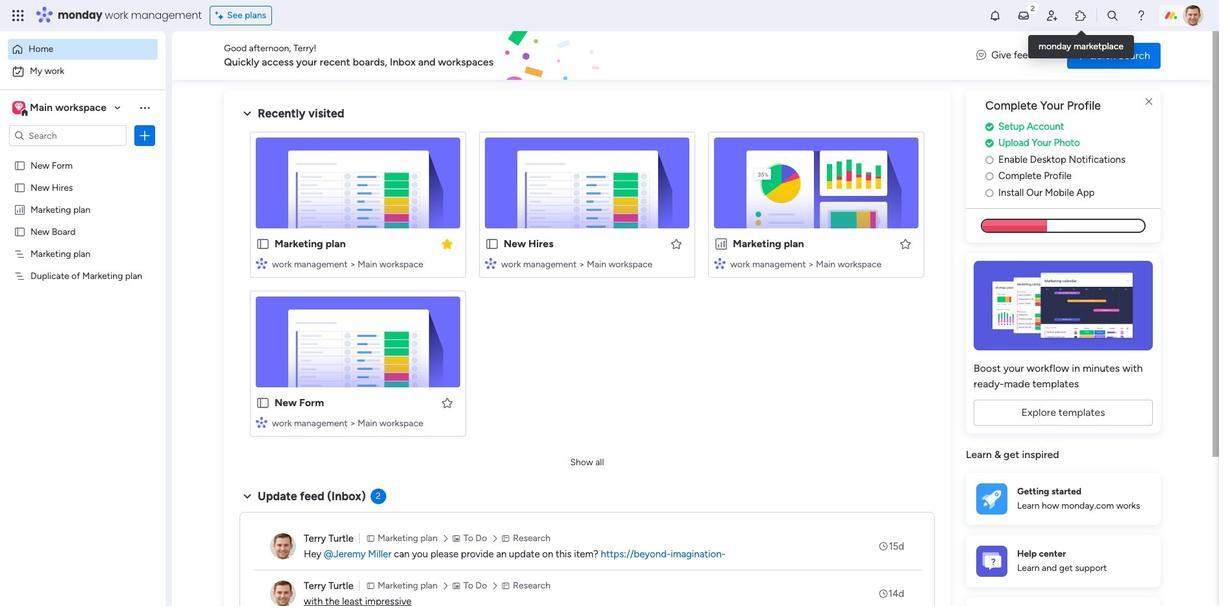 Task type: describe. For each thing, give the bounding box(es) containing it.
1 vertical spatial terry turtle image
[[270, 534, 296, 560]]

0 vertical spatial terry turtle image
[[1183, 5, 1204, 26]]

invite members image
[[1046, 9, 1059, 22]]

close recently visited image
[[240, 106, 255, 121]]

help image
[[1135, 9, 1148, 22]]

remove from favorites image
[[441, 237, 454, 250]]

getting started element
[[967, 473, 1161, 525]]

update feed image
[[1018, 9, 1031, 22]]

Search in workspace field
[[27, 128, 108, 143]]

help center element
[[967, 536, 1161, 588]]

quick search results list box
[[240, 121, 935, 453]]

2 workspace image from the left
[[14, 101, 23, 115]]

search everything image
[[1107, 9, 1120, 22]]

add to favorites image
[[441, 397, 454, 410]]

check circle image
[[986, 139, 994, 148]]

1 add to favorites image from the left
[[670, 237, 683, 250]]

0 vertical spatial option
[[8, 39, 158, 60]]

templates image image
[[978, 261, 1150, 351]]

check circle image
[[986, 122, 994, 132]]

v2 user feedback image
[[977, 48, 987, 63]]

workspace options image
[[138, 101, 151, 114]]



Task type: vqa. For each thing, say whether or not it's contained in the screenshot.
jeremy miller image to the bottom
no



Task type: locate. For each thing, give the bounding box(es) containing it.
1 vertical spatial public dashboard image
[[714, 237, 729, 251]]

notifications image
[[989, 9, 1002, 22]]

add to favorites image
[[670, 237, 683, 250], [900, 237, 913, 250]]

close update feed (inbox) image
[[240, 489, 255, 505]]

1 workspace image from the left
[[12, 101, 25, 115]]

0 vertical spatial public dashboard image
[[14, 203, 26, 216]]

option
[[8, 39, 158, 60], [8, 61, 158, 82], [0, 154, 166, 156]]

dapulse x slim image
[[1142, 94, 1157, 110]]

v2 bolt switch image
[[1078, 48, 1086, 63]]

list box
[[0, 152, 166, 462]]

terry turtle image right help 'image'
[[1183, 5, 1204, 26]]

1 vertical spatial option
[[8, 61, 158, 82]]

select product image
[[12, 9, 25, 22]]

0 horizontal spatial public dashboard image
[[14, 203, 26, 216]]

public board image
[[14, 159, 26, 171], [14, 181, 26, 194], [14, 225, 26, 238], [485, 237, 499, 251], [256, 396, 270, 411]]

2 circle o image from the top
[[986, 188, 994, 198]]

1 horizontal spatial add to favorites image
[[900, 237, 913, 250]]

terry turtle image up terry turtle icon
[[270, 534, 296, 560]]

2 add to favorites image from the left
[[900, 237, 913, 250]]

monday marketplace image
[[1075, 9, 1088, 22]]

workspace selection element
[[12, 100, 108, 117]]

terry turtle image
[[1183, 5, 1204, 26], [270, 534, 296, 560]]

component image
[[485, 258, 497, 269]]

terry turtle image
[[270, 581, 296, 607]]

circle o image
[[986, 155, 994, 165]]

circle o image
[[986, 172, 994, 181], [986, 188, 994, 198]]

1 circle o image from the top
[[986, 172, 994, 181]]

workspace image
[[12, 101, 25, 115], [14, 101, 23, 115]]

0 horizontal spatial add to favorites image
[[670, 237, 683, 250]]

1 horizontal spatial public dashboard image
[[714, 237, 729, 251]]

0 vertical spatial circle o image
[[986, 172, 994, 181]]

public board image
[[256, 237, 270, 251]]

1 vertical spatial circle o image
[[986, 188, 994, 198]]

public dashboard image
[[14, 203, 26, 216], [714, 237, 729, 251]]

2 element
[[371, 489, 386, 505]]

1 horizontal spatial terry turtle image
[[1183, 5, 1204, 26]]

2 vertical spatial option
[[0, 154, 166, 156]]

2 image
[[1028, 1, 1039, 15]]

see plans image
[[215, 8, 227, 23]]

0 horizontal spatial terry turtle image
[[270, 534, 296, 560]]

options image
[[138, 129, 151, 142]]



